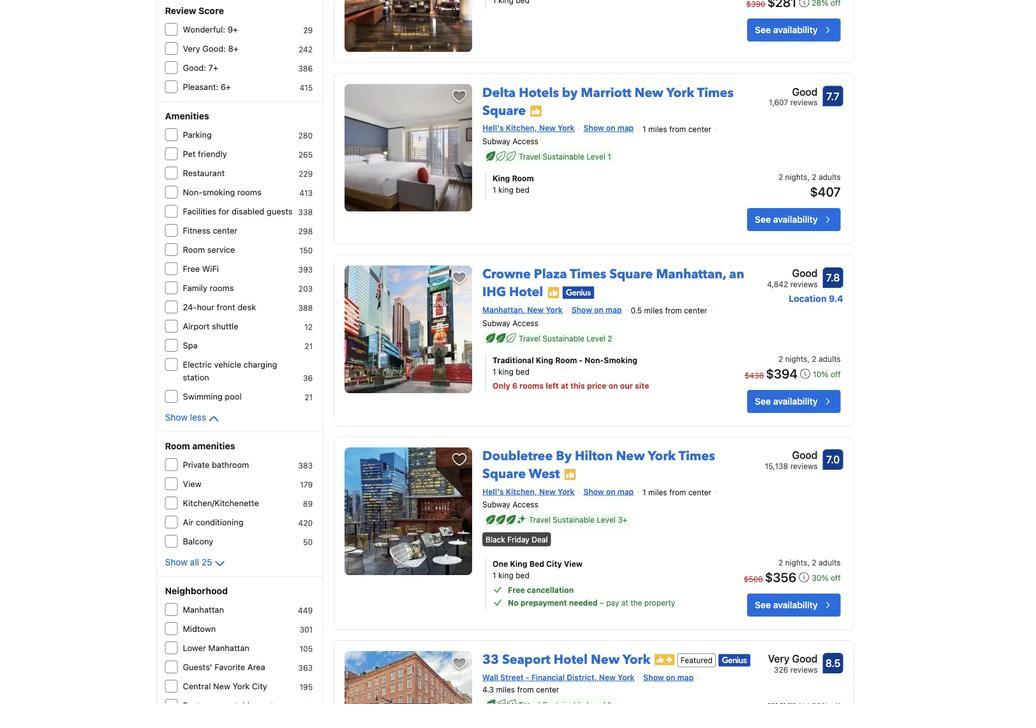 Task type: vqa. For each thing, say whether or not it's contained in the screenshot.


Task type: describe. For each thing, give the bounding box(es) containing it.
new inside doubletree by hilton new york times square west
[[617, 448, 645, 465]]

see availability for traditional king room - non-smoking
[[756, 396, 818, 407]]

pool
[[225, 392, 242, 401]]

301
[[300, 625, 313, 634]]

6+
[[221, 82, 231, 92]]

338
[[298, 208, 313, 216]]

good for 7.7
[[793, 86, 818, 98]]

free for free wifi
[[183, 264, 200, 274]]

room amenities
[[165, 441, 235, 452]]

delta
[[483, 84, 516, 101]]

new up travel sustainable level 1
[[540, 124, 556, 132]]

times inside doubletree by hilton new york times square west
[[679, 448, 716, 465]]

favorite
[[215, 663, 245, 672]]

level for hilton
[[597, 516, 616, 525]]

airport
[[183, 322, 210, 331]]

west
[[529, 465, 560, 483]]

pleasant: 6+
[[183, 82, 231, 92]]

10%
[[814, 370, 829, 379]]

family
[[183, 283, 208, 293]]

map for hotel
[[678, 673, 694, 682]]

show for crowne
[[572, 305, 593, 314]]

449
[[298, 606, 313, 615]]

an
[[730, 266, 745, 283]]

9+
[[228, 25, 238, 34]]

access for west
[[513, 500, 539, 509]]

good element for delta hotels by marriott new york times square
[[770, 84, 818, 99]]

show less button
[[165, 411, 222, 427]]

travel for west
[[529, 516, 551, 525]]

4.3
[[483, 685, 494, 694]]

center for delta hotels by marriott new york times square
[[689, 124, 712, 133]]

room inside traditional king room - non-smoking 1 king bed only 6 rooms left at this price on our site
[[556, 356, 578, 365]]

1 horizontal spatial rooms
[[237, 187, 262, 197]]

amenities
[[165, 111, 209, 121]]

0 horizontal spatial -
[[526, 673, 530, 682]]

1 king bed
[[493, 571, 530, 580]]

king room 1 king bed
[[493, 174, 534, 194]]

good for 7.8
[[793, 267, 818, 279]]

$407
[[811, 184, 841, 199]]

1 inside king room 1 king bed
[[493, 185, 497, 194]]

very for good:
[[183, 44, 200, 53]]

30%
[[812, 574, 829, 583]]

lower manhattan
[[183, 643, 250, 653]]

at inside traditional king room - non-smoking 1 king bed only 6 rooms left at this price on our site
[[561, 381, 569, 390]]

left
[[546, 381, 559, 390]]

1 vertical spatial manhattan,
[[483, 305, 526, 314]]

travel sustainable level 3+
[[529, 516, 628, 525]]

show inside dropdown button
[[165, 557, 188, 568]]

195
[[300, 683, 313, 692]]

scored 7.8 element
[[824, 268, 844, 288]]

subway for crowne plaza times square manhattan, an ihg hotel
[[483, 319, 511, 327]]

room down fitness
[[183, 245, 205, 254]]

1,607
[[770, 98, 789, 107]]

, for $356
[[808, 558, 810, 567]]

the
[[631, 598, 643, 607]]

show on map for times
[[572, 305, 622, 314]]

6
[[513, 381, 518, 390]]

scored 7.0 element
[[824, 449, 844, 470]]

vehicle
[[214, 360, 241, 369]]

good inside very good 326 reviews
[[793, 653, 818, 665]]

king inside king room 1 king bed
[[493, 174, 510, 183]]

from for york
[[670, 488, 687, 497]]

one
[[493, 559, 509, 568]]

from for new
[[670, 124, 687, 133]]

ihg
[[483, 284, 506, 301]]

off for $356
[[831, 574, 841, 583]]

8+
[[228, 44, 239, 53]]

smoking
[[203, 187, 235, 197]]

king inside traditional king room - non-smoking 1 king bed only 6 rooms left at this price on our site
[[499, 367, 514, 376]]

availability for one king bed city view
[[774, 600, 818, 610]]

3 king from the top
[[499, 571, 514, 580]]

1 vertical spatial at
[[622, 598, 629, 607]]

kitchen, for west
[[506, 487, 538, 496]]

street
[[501, 673, 524, 682]]

on inside traditional king room - non-smoking 1 king bed only 6 rooms left at this price on our site
[[609, 381, 619, 390]]

doubletree by hilton new york times square west image
[[345, 448, 473, 575]]

see availability link for king room
[[748, 208, 841, 231]]

swimming pool
[[183, 392, 242, 401]]

nights inside 2 nights , 2 adults $407
[[786, 172, 808, 181]]

new right district,
[[600, 673, 616, 682]]

new down plaza
[[528, 305, 544, 314]]

0 vertical spatial good:
[[203, 44, 226, 53]]

242
[[299, 45, 313, 54]]

delta hotels by marriott new york times square
[[483, 84, 734, 119]]

very for good
[[769, 653, 790, 665]]

33
[[483, 651, 499, 669]]

featured
[[681, 656, 713, 665]]

nights for $394
[[786, 354, 808, 363]]

bathroom
[[212, 460, 249, 470]]

no
[[508, 598, 519, 607]]

room inside king room 1 king bed
[[512, 174, 534, 183]]

hotel inside crowne plaza times square manhattan, an ihg hotel
[[510, 284, 544, 301]]

see for one king bed city view
[[756, 600, 772, 610]]

shuttle
[[212, 322, 239, 331]]

subway for doubletree by hilton new york times square west
[[483, 500, 511, 509]]

1 miles from center subway access for marriott
[[483, 124, 712, 146]]

doubletree
[[483, 448, 553, 465]]

bed
[[530, 559, 545, 568]]

spa
[[183, 341, 198, 350]]

york inside 33 seaport hotel new york "link"
[[623, 651, 651, 669]]

show on map for by
[[584, 124, 634, 132]]

central
[[183, 682, 211, 691]]

wall
[[483, 673, 499, 682]]

1 inside traditional king room - non-smoking 1 king bed only 6 rooms left at this price on our site
[[493, 367, 497, 376]]

access for hotel
[[513, 319, 539, 327]]

access for square
[[513, 137, 539, 146]]

$438
[[745, 371, 765, 380]]

33 seaport hotel new york link
[[483, 646, 651, 669]]

413
[[300, 188, 313, 197]]

one king bed city view link
[[493, 558, 709, 570]]

room service
[[183, 245, 235, 254]]

scored 8.5 element
[[824, 653, 844, 674]]

hell's for delta hotels by marriott new york times square
[[483, 124, 504, 132]]

central new york city
[[183, 682, 268, 691]]

amenities
[[192, 441, 235, 452]]

33 seaport hotel new york
[[483, 651, 651, 669]]

adults for $356
[[819, 558, 841, 567]]

on for square
[[607, 124, 616, 132]]

12
[[305, 323, 313, 331]]

50
[[303, 538, 313, 547]]

24-hour front desk
[[183, 302, 256, 312]]

center for crowne plaza times square manhattan, an ihg hotel
[[685, 306, 708, 315]]

non- inside traditional king room - non-smoking 1 king bed only 6 rooms left at this price on our site
[[585, 356, 604, 365]]

this
[[571, 381, 586, 390]]

$394
[[767, 366, 798, 381]]

crowne plaza times square manhattan, an ihg hotel image
[[345, 266, 473, 393]]

availability for king room
[[774, 214, 818, 225]]

square inside doubletree by hilton new york times square west
[[483, 465, 526, 483]]

25
[[202, 557, 212, 568]]

1 vertical spatial rooms
[[210, 283, 234, 293]]

new down guests' favorite area
[[213, 682, 230, 691]]

see availability link for traditional king room - non-smoking
[[748, 390, 841, 413]]

midtown
[[183, 624, 216, 634]]

by
[[556, 448, 572, 465]]

0 vertical spatial manhattan
[[183, 605, 224, 615]]

conditioning
[[196, 518, 244, 527]]

kitchen/kitchenette
[[183, 498, 259, 508]]

off for $394
[[831, 370, 841, 379]]

needed
[[569, 598, 598, 607]]

location
[[789, 294, 827, 304]]

1 see availability link from the top
[[748, 18, 841, 41]]

station
[[183, 373, 209, 382]]

price
[[587, 381, 607, 390]]

298
[[299, 227, 313, 236]]

1 vertical spatial good element
[[768, 266, 818, 281]]

, inside 2 nights , 2 adults $407
[[808, 172, 810, 181]]

parking
[[183, 130, 212, 140]]

delta hotels by marriott new york times square image
[[345, 84, 473, 212]]

family rooms
[[183, 283, 234, 293]]

seaport
[[503, 651, 551, 669]]

king for traditional
[[536, 356, 554, 365]]

very good: 8+
[[183, 44, 239, 53]]

rooms inside traditional king room - non-smoking 1 king bed only 6 rooms left at this price on our site
[[520, 381, 544, 390]]

map for by
[[618, 124, 634, 132]]

adults for $394
[[819, 354, 841, 363]]

- inside traditional king room - non-smoking 1 king bed only 6 rooms left at this price on our site
[[580, 356, 583, 365]]

326
[[775, 665, 789, 674]]

–
[[600, 598, 605, 607]]

hell's kitchen, new york for square
[[483, 124, 575, 132]]

city for bed
[[547, 559, 562, 568]]

show less
[[165, 412, 206, 423]]

all
[[190, 557, 199, 568]]

sustainable for west
[[553, 516, 595, 525]]



Task type: locate. For each thing, give the bounding box(es) containing it.
see availability for king room
[[756, 214, 818, 225]]

4 availability from the top
[[774, 600, 818, 610]]

on
[[607, 124, 616, 132], [595, 305, 604, 314], [609, 381, 619, 390], [607, 487, 616, 496], [667, 673, 676, 682]]

free up no
[[508, 585, 525, 594]]

show on map down doubletree by hilton new york times square west
[[584, 487, 634, 496]]

kitchen, down hotels
[[506, 124, 538, 132]]

0 vertical spatial rooms
[[237, 187, 262, 197]]

1 access from the top
[[513, 137, 539, 146]]

very up the good: 7+
[[183, 44, 200, 53]]

2 adults from the top
[[819, 354, 841, 363]]

see for traditional king room - non-smoking
[[756, 396, 772, 407]]

1 horizontal spatial city
[[547, 559, 562, 568]]

king room link
[[493, 172, 709, 184]]

2 21 from the top
[[305, 393, 313, 402]]

1 vertical spatial -
[[526, 673, 530, 682]]

square inside crowne plaza times square manhattan, an ihg hotel
[[610, 266, 653, 283]]

2 nights from the top
[[786, 354, 808, 363]]

2 vertical spatial ,
[[808, 558, 810, 567]]

1 vertical spatial king
[[499, 367, 514, 376]]

nights
[[786, 172, 808, 181], [786, 354, 808, 363], [786, 558, 808, 567]]

private
[[183, 460, 210, 470]]

2 vertical spatial times
[[679, 448, 716, 465]]

financial
[[532, 673, 565, 682]]

2 horizontal spatial rooms
[[520, 381, 544, 390]]

1 vertical spatial level
[[587, 334, 606, 343]]

good inside good 1,607 reviews
[[793, 86, 818, 98]]

3 availability from the top
[[774, 396, 818, 407]]

0 vertical spatial non-
[[183, 187, 203, 197]]

charging
[[244, 360, 277, 369]]

2 kitchen, from the top
[[506, 487, 538, 496]]

1 see from the top
[[756, 24, 772, 35]]

square down the delta
[[483, 102, 526, 119]]

1 vertical spatial 2 nights , 2 adults
[[779, 558, 841, 567]]

1 kitchen, from the top
[[506, 124, 538, 132]]

4 see from the top
[[756, 600, 772, 610]]

this property is part of our preferred partner program. it's committed to providing excellent service and good value. it'll pay us a higher commission if you make a booking. image
[[530, 105, 543, 118], [530, 105, 543, 118]]

1 availability from the top
[[774, 24, 818, 35]]

2 vertical spatial subway
[[483, 500, 511, 509]]

1 horizontal spatial very
[[769, 653, 790, 665]]

swimming
[[183, 392, 223, 401]]

1 vertical spatial bed
[[516, 367, 530, 376]]

our
[[621, 381, 633, 390]]

show for doubletree
[[584, 487, 605, 496]]

travel up deal at the bottom of page
[[529, 516, 551, 525]]

map down delta hotels by marriott new york times square on the top of page
[[618, 124, 634, 132]]

1 vertical spatial hell's
[[483, 487, 504, 496]]

2 vertical spatial level
[[597, 516, 616, 525]]

1 miles from center subway access down delta hotels by marriott new york times square on the top of page
[[483, 124, 712, 146]]

good: 7+
[[183, 63, 218, 72]]

0 horizontal spatial rooms
[[210, 283, 234, 293]]

sustainable
[[543, 152, 585, 161], [543, 334, 585, 343], [553, 516, 595, 525]]

this property is part of our preferred plus program. it's committed to providing outstanding service and excellent value. it'll pay us a higher commission if you make a booking. image
[[655, 654, 675, 666], [655, 654, 675, 666]]

desk
[[238, 302, 256, 312]]

2 see availability link from the top
[[748, 208, 841, 231]]

map up 3+
[[618, 487, 634, 496]]

access up travel sustainable level 1
[[513, 137, 539, 146]]

crowne plaza times square manhattan, an ihg hotel link
[[483, 261, 745, 301]]

2 vertical spatial bed
[[516, 571, 530, 580]]

this property is part of our preferred partner program. it's committed to providing excellent service and good value. it'll pay us a higher commission if you make a booking. image
[[548, 287, 560, 299], [548, 287, 560, 299], [564, 468, 577, 481], [564, 468, 577, 481]]

bed down traditional
[[516, 367, 530, 376]]

availability for traditional king room - non-smoking
[[774, 396, 818, 407]]

4 reviews from the top
[[791, 665, 818, 674]]

see availability for one king bed city view
[[756, 600, 818, 610]]

hotel up manhattan, new york
[[510, 284, 544, 301]]

179
[[300, 480, 313, 489]]

at right left
[[561, 381, 569, 390]]

good: left 8+
[[203, 44, 226, 53]]

room down travel sustainable level 1
[[512, 174, 534, 183]]

2 , from the top
[[808, 354, 810, 363]]

times inside crowne plaza times square manhattan, an ihg hotel
[[570, 266, 607, 283]]

265
[[299, 150, 313, 159]]

adults inside 2 nights , 2 adults $407
[[819, 172, 841, 181]]

good
[[793, 86, 818, 98], [793, 267, 818, 279], [793, 449, 818, 461], [793, 653, 818, 665]]

times inside delta hotels by marriott new york times square
[[698, 84, 734, 101]]

hotel up district,
[[554, 651, 588, 669]]

district,
[[567, 673, 598, 682]]

bed down bed
[[516, 571, 530, 580]]

less
[[190, 412, 206, 423]]

21 down "12"
[[305, 342, 313, 351]]

subway inside the 0.5 miles from center subway access
[[483, 319, 511, 327]]

2 vertical spatial sustainable
[[553, 516, 595, 525]]

2 hell's kitchen, new york from the top
[[483, 487, 575, 496]]

203
[[299, 284, 313, 293]]

sustainable for hotel
[[543, 334, 585, 343]]

nights for $356
[[786, 558, 808, 567]]

2 vertical spatial king
[[499, 571, 514, 580]]

level left 3+
[[597, 516, 616, 525]]

2 vertical spatial king
[[510, 559, 528, 568]]

travel sustainable level 1
[[519, 152, 612, 161]]

hour
[[197, 302, 215, 312]]

2 vertical spatial square
[[483, 465, 526, 483]]

view
[[183, 479, 202, 489], [564, 559, 583, 568]]

1 hell's from the top
[[483, 124, 504, 132]]

good element for doubletree by hilton new york times square west
[[766, 448, 818, 463]]

0 vertical spatial hotel
[[510, 284, 544, 301]]

off right '10%'
[[831, 370, 841, 379]]

21 down '36'
[[305, 393, 313, 402]]

from
[[670, 124, 687, 133], [666, 306, 683, 315], [670, 488, 687, 497], [518, 685, 534, 694]]

1 horizontal spatial at
[[622, 598, 629, 607]]

3 see availability from the top
[[756, 396, 818, 407]]

1 vertical spatial manhattan
[[208, 643, 250, 653]]

0 vertical spatial good element
[[770, 84, 818, 99]]

very good 326 reviews
[[769, 653, 818, 674]]

1 horizontal spatial free
[[508, 585, 525, 594]]

level for by
[[587, 152, 606, 161]]

hell's kitchen, new york down west
[[483, 487, 575, 496]]

393
[[298, 265, 313, 274]]

0 vertical spatial manhattan,
[[657, 266, 727, 283]]

show on map down crowne plaza times square manhattan, an ihg hotel
[[572, 305, 622, 314]]

1 horizontal spatial hotel
[[554, 651, 588, 669]]

show on map for hilton
[[584, 487, 634, 496]]

1 vertical spatial very
[[769, 653, 790, 665]]

2 nights , 2 adults for $394
[[779, 354, 841, 363]]

1 vertical spatial hell's kitchen, new york
[[483, 487, 575, 496]]

1 vertical spatial subway
[[483, 319, 511, 327]]

friendly
[[198, 149, 227, 159]]

city for york
[[252, 682, 268, 691]]

0 vertical spatial free
[[183, 264, 200, 274]]

1 vertical spatial 1 miles from center subway access
[[483, 488, 712, 509]]

good element up location
[[768, 266, 818, 281]]

0 horizontal spatial very
[[183, 44, 200, 53]]

rooms right 6
[[520, 381, 544, 390]]

3 nights from the top
[[786, 558, 808, 567]]

1 vertical spatial king
[[536, 356, 554, 365]]

city down area
[[252, 682, 268, 691]]

0 vertical spatial kitchen,
[[506, 124, 538, 132]]

4 see availability link from the top
[[748, 594, 841, 617]]

very up 326
[[769, 653, 790, 665]]

reviews right 326
[[791, 665, 818, 674]]

1 subway from the top
[[483, 137, 511, 146]]

2 nights , 2 adults up 30%
[[779, 558, 841, 567]]

2 see availability from the top
[[756, 214, 818, 225]]

hotel inside 33 seaport hotel new york "link"
[[554, 651, 588, 669]]

8.5
[[826, 657, 841, 669]]

level up king room link
[[587, 152, 606, 161]]

3 bed from the top
[[516, 571, 530, 580]]

access inside the 0.5 miles from center subway access
[[513, 319, 539, 327]]

kitchen, for square
[[506, 124, 538, 132]]

manhattan up favorite
[[208, 643, 250, 653]]

hell's down the delta
[[483, 124, 504, 132]]

black friday deal
[[486, 535, 548, 544]]

new down west
[[540, 487, 556, 496]]

2 nights , 2 adults for $356
[[779, 558, 841, 567]]

383
[[298, 461, 313, 470]]

good: left 7+
[[183, 63, 206, 72]]

1 vertical spatial off
[[831, 574, 841, 583]]

off right 30%
[[831, 574, 841, 583]]

see for king room
[[756, 214, 772, 225]]

access
[[513, 137, 539, 146], [513, 319, 539, 327], [513, 500, 539, 509]]

1 miles from center subway access up travel sustainable level 3+ at right bottom
[[483, 488, 712, 509]]

miles for new
[[649, 124, 668, 133]]

, for $394
[[808, 354, 810, 363]]

map for times
[[606, 305, 622, 314]]

show all 25 button
[[165, 556, 228, 572]]

new right marriott
[[635, 84, 664, 101]]

1
[[643, 124, 647, 133], [608, 152, 612, 161], [493, 185, 497, 194], [493, 367, 497, 376], [643, 488, 647, 497], [493, 571, 497, 580]]

travel sustainable level 2
[[519, 334, 613, 343]]

1 miles from center subway access for new
[[483, 488, 712, 509]]

guests' favorite area
[[183, 663, 265, 672]]

service
[[207, 245, 235, 254]]

reviews inside good 1,607 reviews
[[791, 98, 818, 107]]

0 horizontal spatial at
[[561, 381, 569, 390]]

3 see from the top
[[756, 396, 772, 407]]

2 vertical spatial rooms
[[520, 381, 544, 390]]

1 vertical spatial access
[[513, 319, 539, 327]]

non-
[[183, 187, 203, 197], [585, 356, 604, 365]]

good for 7.0
[[793, 449, 818, 461]]

king for one
[[510, 559, 528, 568]]

scored 7.7 element
[[824, 86, 844, 106]]

wall street - financial district, new york
[[483, 673, 635, 682]]

non- up facilities
[[183, 187, 203, 197]]

2 2 nights , 2 adults from the top
[[779, 558, 841, 567]]

0 horizontal spatial hotel
[[510, 284, 544, 301]]

1 good from the top
[[793, 86, 818, 98]]

good inside good 15,138 reviews
[[793, 449, 818, 461]]

air
[[183, 518, 194, 527]]

crowne plaza times square manhattan, an ihg hotel
[[483, 266, 745, 301]]

1 vertical spatial ,
[[808, 354, 810, 363]]

0 horizontal spatial manhattan,
[[483, 305, 526, 314]]

manhattan, left an
[[657, 266, 727, 283]]

travel
[[519, 152, 541, 161], [519, 334, 541, 343], [529, 516, 551, 525]]

3 see availability link from the top
[[748, 390, 841, 413]]

9.4
[[829, 294, 844, 304]]

0 vertical spatial nights
[[786, 172, 808, 181]]

hell's down doubletree on the bottom of page
[[483, 487, 504, 496]]

for
[[219, 207, 230, 216]]

0 vertical spatial level
[[587, 152, 606, 161]]

york inside delta hotels by marriott new york times square
[[667, 84, 695, 101]]

4 good from the top
[[793, 653, 818, 665]]

review
[[165, 5, 196, 16]]

0 horizontal spatial view
[[183, 479, 202, 489]]

plaza
[[534, 266, 567, 283]]

kitchen, down west
[[506, 487, 538, 496]]

bed inside traditional king room - non-smoking 1 king bed only 6 rooms left at this price on our site
[[516, 367, 530, 376]]

room up private
[[165, 441, 190, 452]]

good:
[[203, 44, 226, 53], [183, 63, 206, 72]]

good inside good 4,842 reviews
[[793, 267, 818, 279]]

show on map down delta hotels by marriott new york times square on the top of page
[[584, 124, 634, 132]]

0 vertical spatial -
[[580, 356, 583, 365]]

2 vertical spatial adults
[[819, 558, 841, 567]]

reviews inside good 4,842 reviews
[[791, 280, 818, 289]]

3 adults from the top
[[819, 558, 841, 567]]

off
[[831, 370, 841, 379], [831, 574, 841, 583]]

3 good from the top
[[793, 449, 818, 461]]

1 off from the top
[[831, 370, 841, 379]]

1 vertical spatial square
[[610, 266, 653, 283]]

3 access from the top
[[513, 500, 539, 509]]

miles inside the 0.5 miles from center subway access
[[645, 306, 664, 315]]

new inside "link"
[[591, 651, 620, 669]]

2 vertical spatial access
[[513, 500, 539, 509]]

good element left 7.7
[[770, 84, 818, 99]]

0 vertical spatial off
[[831, 370, 841, 379]]

good element
[[770, 84, 818, 99], [768, 266, 818, 281], [766, 448, 818, 463]]

0 vertical spatial adults
[[819, 172, 841, 181]]

1 vertical spatial free
[[508, 585, 525, 594]]

friday
[[508, 535, 530, 544]]

1 vertical spatial kitchen,
[[506, 487, 538, 496]]

square inside delta hotels by marriott new york times square
[[483, 102, 526, 119]]

review score
[[165, 5, 224, 16]]

2 vertical spatial good element
[[766, 448, 818, 463]]

times
[[698, 84, 734, 101], [570, 266, 607, 283], [679, 448, 716, 465]]

hell's kitchen, new york
[[483, 124, 575, 132], [483, 487, 575, 496]]

7.8
[[827, 272, 841, 284]]

reviews for 7.8
[[791, 280, 818, 289]]

access down manhattan, new york
[[513, 319, 539, 327]]

0 vertical spatial travel
[[519, 152, 541, 161]]

21 for spa
[[305, 342, 313, 351]]

map left 0.5
[[606, 305, 622, 314]]

level down the 0.5 miles from center subway access on the top of the page
[[587, 334, 606, 343]]

pet
[[183, 149, 196, 159]]

sustainable up king room link
[[543, 152, 585, 161]]

386
[[298, 64, 313, 73]]

lower
[[183, 643, 206, 653]]

1 nights from the top
[[786, 172, 808, 181]]

king inside one king bed city view link
[[510, 559, 528, 568]]

square down doubletree on the bottom of page
[[483, 465, 526, 483]]

marriott
[[581, 84, 632, 101]]

center for doubletree by hilton new york times square west
[[689, 488, 712, 497]]

0 vertical spatial ,
[[808, 172, 810, 181]]

reviews for 7.7
[[791, 98, 818, 107]]

3 , from the top
[[808, 558, 810, 567]]

4.3 miles from center
[[483, 685, 560, 694]]

good left 7.0
[[793, 449, 818, 461]]

1 2 nights , 2 adults from the top
[[779, 354, 841, 363]]

view down private
[[183, 479, 202, 489]]

15,138
[[766, 462, 789, 471]]

0 vertical spatial very
[[183, 44, 200, 53]]

miles for york
[[649, 488, 668, 497]]

2 off from the top
[[831, 574, 841, 583]]

square up 0.5
[[610, 266, 653, 283]]

2 availability from the top
[[774, 214, 818, 225]]

2 bed from the top
[[516, 367, 530, 376]]

1 vertical spatial city
[[252, 682, 268, 691]]

1 vertical spatial view
[[564, 559, 583, 568]]

show for delta
[[584, 124, 605, 132]]

1 vertical spatial times
[[570, 266, 607, 283]]

0 vertical spatial king
[[499, 185, 514, 194]]

hell's kitchen, new york for west
[[483, 487, 575, 496]]

travel for square
[[519, 152, 541, 161]]

2 reviews from the top
[[791, 280, 818, 289]]

0 vertical spatial king
[[493, 174, 510, 183]]

0 vertical spatial access
[[513, 137, 539, 146]]

manhattan, down ihg
[[483, 305, 526, 314]]

1 vertical spatial 21
[[305, 393, 313, 402]]

1 , from the top
[[808, 172, 810, 181]]

0 vertical spatial at
[[561, 381, 569, 390]]

king inside king room 1 king bed
[[499, 185, 514, 194]]

see
[[756, 24, 772, 35], [756, 214, 772, 225], [756, 396, 772, 407], [756, 600, 772, 610]]

1 horizontal spatial manhattan,
[[657, 266, 727, 283]]

map down featured
[[678, 673, 694, 682]]

room down travel sustainable level 2 at the right top of the page
[[556, 356, 578, 365]]

very inside very good 326 reviews
[[769, 653, 790, 665]]

0 vertical spatial subway
[[483, 137, 511, 146]]

rooms up 24-hour front desk
[[210, 283, 234, 293]]

good up location
[[793, 267, 818, 279]]

2 king from the top
[[499, 367, 514, 376]]

reviews inside very good 326 reviews
[[791, 665, 818, 674]]

subway down manhattan, new york
[[483, 319, 511, 327]]

- up "4.3 miles from center"
[[526, 673, 530, 682]]

2 subway from the top
[[483, 319, 511, 327]]

2 hell's from the top
[[483, 487, 504, 496]]

pleasant:
[[183, 82, 218, 92]]

king inside traditional king room - non-smoking 1 king bed only 6 rooms left at this price on our site
[[536, 356, 554, 365]]

1 see availability from the top
[[756, 24, 818, 35]]

free for free cancellation
[[508, 585, 525, 594]]

4 see availability from the top
[[756, 600, 818, 610]]

0 vertical spatial view
[[183, 479, 202, 489]]

rooms up disabled
[[237, 187, 262, 197]]

30% off
[[812, 574, 841, 583]]

1 vertical spatial adults
[[819, 354, 841, 363]]

free left the "wifi"
[[183, 264, 200, 274]]

city right bed
[[547, 559, 562, 568]]

good left 8.5
[[793, 653, 818, 665]]

view up cancellation
[[564, 559, 583, 568]]

1 vertical spatial sustainable
[[543, 334, 585, 343]]

adults up "10% off"
[[819, 354, 841, 363]]

good left 7.7
[[793, 86, 818, 98]]

0 vertical spatial bed
[[516, 185, 530, 194]]

adults up the 30% off
[[819, 558, 841, 567]]

1 horizontal spatial view
[[564, 559, 583, 568]]

travel for hotel
[[519, 334, 541, 343]]

center inside the 0.5 miles from center subway access
[[685, 306, 708, 315]]

reviews up location
[[791, 280, 818, 289]]

subway up king room 1 king bed
[[483, 137, 511, 146]]

show on map down featured
[[644, 673, 694, 682]]

bed inside king room 1 king bed
[[516, 185, 530, 194]]

reviews for 7.0
[[791, 462, 818, 471]]

traditional
[[493, 356, 534, 365]]

from inside the 0.5 miles from center subway access
[[666, 306, 683, 315]]

guests
[[267, 207, 293, 216]]

1 horizontal spatial -
[[580, 356, 583, 365]]

york inside doubletree by hilton new york times square west
[[648, 448, 676, 465]]

36
[[303, 374, 313, 383]]

air conditioning
[[183, 518, 244, 527]]

traditional king room - non-smoking 1 king bed only 6 rooms left at this price on our site
[[493, 356, 650, 390]]

0 vertical spatial hell's
[[483, 124, 504, 132]]

from for manhattan,
[[666, 306, 683, 315]]

2 vertical spatial travel
[[529, 516, 551, 525]]

at left 'the'
[[622, 598, 629, 607]]

1 vertical spatial travel
[[519, 334, 541, 343]]

2 access from the top
[[513, 319, 539, 327]]

21 for swimming pool
[[305, 393, 313, 402]]

1 horizontal spatial non-
[[585, 356, 604, 365]]

show inside dropdown button
[[165, 412, 188, 423]]

sustainable up traditional king room - non-smoking 1 king bed only 6 rooms left at this price on our site
[[543, 334, 585, 343]]

traditional king room - non-smoking link
[[493, 354, 709, 366]]

new up district,
[[591, 651, 620, 669]]

neighborhood
[[165, 586, 228, 596]]

1 21 from the top
[[305, 342, 313, 351]]

2 nights , 2 adults up '10%'
[[779, 354, 841, 363]]

-
[[580, 356, 583, 365], [526, 673, 530, 682]]

travel up traditional
[[519, 334, 541, 343]]

2 see from the top
[[756, 214, 772, 225]]

1 reviews from the top
[[791, 98, 818, 107]]

subway for delta hotels by marriott new york times square
[[483, 137, 511, 146]]

0 vertical spatial 1 miles from center subway access
[[483, 124, 712, 146]]

electric
[[183, 360, 212, 369]]

3 reviews from the top
[[791, 462, 818, 471]]

see availability link for one king bed city view
[[748, 594, 841, 617]]

miles for manhattan,
[[645, 306, 664, 315]]

24-
[[183, 302, 197, 312]]

rooms
[[237, 187, 262, 197], [210, 283, 234, 293], [520, 381, 544, 390]]

reviews right 1,607
[[791, 98, 818, 107]]

hell's kitchen, new york down hotels
[[483, 124, 575, 132]]

0 horizontal spatial free
[[183, 264, 200, 274]]

1 adults from the top
[[819, 172, 841, 181]]

reviews inside good 15,138 reviews
[[791, 462, 818, 471]]

subway up black
[[483, 500, 511, 509]]

show for 33
[[644, 673, 665, 682]]

non- up price
[[585, 356, 604, 365]]

adults up the $407 on the top right
[[819, 172, 841, 181]]

1 vertical spatial hotel
[[554, 651, 588, 669]]

sustainable left 3+
[[553, 516, 595, 525]]

manhattan, inside crowne plaza times square manhattan, an ihg hotel
[[657, 266, 727, 283]]

0 vertical spatial times
[[698, 84, 734, 101]]

access up friday
[[513, 500, 539, 509]]

manhattan up midtown
[[183, 605, 224, 615]]

reviews right the 15,138
[[791, 462, 818, 471]]

on for west
[[607, 487, 616, 496]]

0 vertical spatial hell's kitchen, new york
[[483, 124, 575, 132]]

new right hilton
[[617, 448, 645, 465]]

center
[[689, 124, 712, 133], [213, 226, 238, 235], [685, 306, 708, 315], [689, 488, 712, 497], [537, 685, 560, 694]]

0 horizontal spatial city
[[252, 682, 268, 691]]

fitness center
[[183, 226, 238, 235]]

3 subway from the top
[[483, 500, 511, 509]]

1 hell's kitchen, new york from the top
[[483, 124, 575, 132]]

map for hilton
[[618, 487, 634, 496]]

pay
[[607, 598, 620, 607]]

1 vertical spatial nights
[[786, 354, 808, 363]]

hell's for doubletree by hilton new york times square west
[[483, 487, 504, 496]]

bed down travel sustainable level 1
[[516, 185, 530, 194]]

new inside delta hotels by marriott new york times square
[[635, 84, 664, 101]]

2 1 miles from center subway access from the top
[[483, 488, 712, 509]]

0 vertical spatial city
[[547, 559, 562, 568]]

1 vertical spatial non-
[[585, 356, 604, 365]]

travel up king room 1 king bed
[[519, 152, 541, 161]]

sustainable for square
[[543, 152, 585, 161]]

level for times
[[587, 334, 606, 343]]

private bathroom
[[183, 460, 249, 470]]

0 vertical spatial 21
[[305, 342, 313, 351]]

show on map for hotel
[[644, 673, 694, 682]]

genius discounts available at this property. image
[[563, 287, 595, 299], [563, 287, 595, 299], [719, 654, 751, 667], [719, 654, 751, 667]]

0 horizontal spatial non-
[[183, 187, 203, 197]]

0.5 miles from center subway access
[[483, 306, 708, 327]]

very good element
[[769, 651, 818, 667]]

2 good from the top
[[793, 267, 818, 279]]

1 bed from the top
[[516, 185, 530, 194]]

good element left scored 7.0 element
[[766, 448, 818, 463]]

black
[[486, 535, 506, 544]]

1 1 miles from center subway access from the top
[[483, 124, 712, 146]]

no prepayment needed – pay at the property
[[508, 598, 676, 607]]

1 vertical spatial good:
[[183, 63, 206, 72]]

- up this
[[580, 356, 583, 365]]

0 vertical spatial 2 nights , 2 adults
[[779, 354, 841, 363]]

2 vertical spatial nights
[[786, 558, 808, 567]]

on for hotel
[[595, 305, 604, 314]]

1 king from the top
[[499, 185, 514, 194]]



